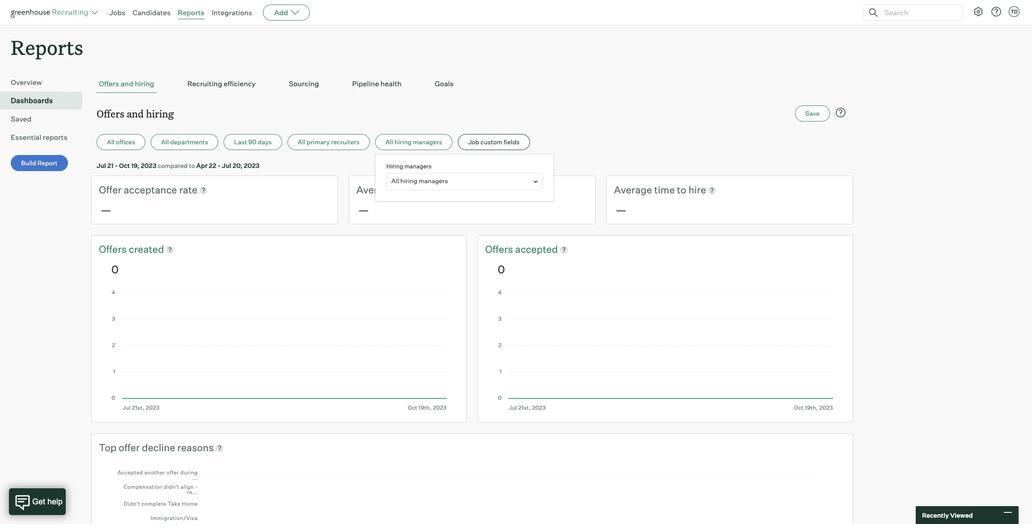 Task type: describe. For each thing, give the bounding box(es) containing it.
configure image
[[973, 6, 984, 17]]

recruiting efficiency button
[[185, 75, 258, 93]]

td button
[[1009, 6, 1020, 17]]

hiring inside button
[[135, 79, 154, 88]]

pipeline health
[[352, 79, 402, 88]]

all for 'all primary recruiters' button
[[298, 138, 306, 146]]

2 jul from the left
[[222, 162, 231, 170]]

candidates
[[133, 8, 171, 17]]

to for fill
[[420, 184, 429, 196]]

0 for created
[[111, 263, 119, 276]]

all offices
[[107, 138, 135, 146]]

save
[[806, 110, 820, 117]]

job custom fields button
[[458, 134, 530, 150]]

managers inside button
[[413, 138, 442, 146]]

and inside button
[[121, 79, 133, 88]]

0 for accepted
[[498, 263, 505, 276]]

time for fill
[[397, 184, 417, 196]]

fields
[[504, 138, 520, 146]]

compared
[[158, 162, 188, 170]]

greenhouse recruiting image
[[11, 7, 91, 18]]

report
[[37, 159, 58, 167]]

1 vertical spatial reports
[[11, 34, 83, 60]]

90
[[248, 138, 257, 146]]

apr
[[196, 162, 208, 170]]

essential
[[11, 133, 41, 142]]

offer acceptance
[[99, 184, 179, 196]]

1 horizontal spatial reports
[[178, 8, 205, 17]]

19,
[[131, 162, 139, 170]]

jul 21 - oct 19, 2023 compared to apr 22 - jul 20, 2023
[[97, 162, 260, 170]]

saved
[[11, 115, 31, 124]]

viewed
[[951, 512, 973, 520]]

faq image
[[836, 107, 846, 118]]

saved link
[[11, 114, 79, 124]]

last 90 days
[[234, 138, 272, 146]]

2 vertical spatial managers
[[419, 177, 448, 185]]

accepted link
[[515, 243, 558, 257]]

essential reports
[[11, 133, 67, 142]]

all hiring managers inside button
[[386, 138, 442, 146]]

add button
[[263, 4, 310, 21]]

accepted
[[515, 243, 558, 255]]

save button
[[795, 106, 830, 122]]

offers and hiring inside offers and hiring button
[[99, 79, 154, 88]]

overview
[[11, 78, 42, 87]]

all for 'all offices' "button"
[[107, 138, 115, 146]]

build
[[21, 159, 36, 167]]

integrations
[[212, 8, 252, 17]]

offers and hiring button
[[97, 75, 157, 93]]

essential reports link
[[11, 132, 79, 143]]

average time to for fill
[[357, 184, 431, 196]]

Search text field
[[883, 6, 955, 19]]

goals
[[435, 79, 454, 88]]

last
[[234, 138, 247, 146]]

decline
[[142, 442, 175, 454]]

all hiring managers button
[[375, 134, 453, 150]]

pipeline health button
[[350, 75, 404, 93]]

hiring managers
[[387, 163, 432, 170]]

2 - from the left
[[218, 162, 221, 170]]

xychart image for created
[[111, 291, 447, 411]]

hiring inside button
[[395, 138, 412, 146]]

jobs link
[[109, 8, 125, 17]]

all primary recruiters
[[298, 138, 360, 146]]

oct
[[119, 162, 130, 170]]

jobs
[[109, 8, 125, 17]]

1 jul from the left
[[97, 162, 106, 170]]

integrations link
[[212, 8, 252, 17]]

0 horizontal spatial to
[[189, 162, 195, 170]]

— for fill
[[358, 204, 369, 217]]

recruiters
[[331, 138, 360, 146]]

all down hiring
[[391, 177, 399, 185]]



Task type: locate. For each thing, give the bounding box(es) containing it.
reports
[[43, 133, 67, 142]]

—
[[101, 204, 111, 217], [358, 204, 369, 217], [616, 204, 627, 217]]

all
[[107, 138, 115, 146], [161, 138, 169, 146], [298, 138, 306, 146], [386, 138, 393, 146], [391, 177, 399, 185]]

0 horizontal spatial reports
[[11, 34, 83, 60]]

-
[[115, 162, 118, 170], [218, 162, 221, 170]]

offices
[[116, 138, 135, 146]]

reports
[[178, 8, 205, 17], [11, 34, 83, 60]]

all hiring managers
[[386, 138, 442, 146], [391, 177, 448, 185]]

0 horizontal spatial —
[[101, 204, 111, 217]]

td button
[[1007, 4, 1022, 19]]

offer
[[119, 442, 140, 454]]

2 time from the left
[[655, 184, 675, 196]]

to left fill on the top left of page
[[420, 184, 429, 196]]

0 vertical spatial all hiring managers
[[386, 138, 442, 146]]

managers right hiring
[[405, 163, 432, 170]]

health
[[381, 79, 402, 88]]

average for hire
[[614, 184, 652, 196]]

hiring
[[135, 79, 154, 88], [146, 107, 174, 120], [395, 138, 412, 146], [401, 177, 418, 185]]

offers link
[[99, 243, 129, 257], [485, 243, 515, 257]]

all for 'all hiring managers' button
[[386, 138, 393, 146]]

dashboards link
[[11, 95, 79, 106]]

offers inside offers and hiring button
[[99, 79, 119, 88]]

departments
[[170, 138, 208, 146]]

reports right candidates
[[178, 8, 205, 17]]

0 horizontal spatial -
[[115, 162, 118, 170]]

offers and hiring
[[99, 79, 154, 88], [97, 107, 174, 120]]

offer
[[99, 184, 122, 196]]

0 vertical spatial offers and hiring
[[99, 79, 154, 88]]

0 horizontal spatial average
[[357, 184, 395, 196]]

acceptance
[[124, 184, 177, 196]]

reasons
[[177, 442, 214, 454]]

2 offers link from the left
[[485, 243, 515, 257]]

0 horizontal spatial average time to
[[357, 184, 431, 196]]

all up hiring
[[386, 138, 393, 146]]

time for hire
[[655, 184, 675, 196]]

last 90 days button
[[224, 134, 282, 150]]

pipeline
[[352, 79, 379, 88]]

all left offices
[[107, 138, 115, 146]]

recruiting
[[187, 79, 222, 88]]

1 horizontal spatial -
[[218, 162, 221, 170]]

reports link
[[178, 8, 205, 17]]

average for fill
[[357, 184, 395, 196]]

- right 21
[[115, 162, 118, 170]]

all hiring managers down hiring managers
[[391, 177, 448, 185]]

2023 right 20,
[[244, 162, 260, 170]]

20,
[[233, 162, 243, 170]]

1 horizontal spatial average time to
[[614, 184, 689, 196]]

1 average time to from the left
[[357, 184, 431, 196]]

- right 22
[[218, 162, 221, 170]]

time left hire
[[655, 184, 675, 196]]

jul
[[97, 162, 106, 170], [222, 162, 231, 170]]

to left hire
[[677, 184, 687, 196]]

offers link for created
[[99, 243, 129, 257]]

1 average from the left
[[357, 184, 395, 196]]

offers link for accepted
[[485, 243, 515, 257]]

1 0 from the left
[[111, 263, 119, 276]]

recruiting efficiency
[[187, 79, 256, 88]]

1 horizontal spatial —
[[358, 204, 369, 217]]

1 offers link from the left
[[99, 243, 129, 257]]

dashboards
[[11, 96, 53, 105]]

candidates link
[[133, 8, 171, 17]]

managers down hiring managers
[[419, 177, 448, 185]]

3 — from the left
[[616, 204, 627, 217]]

xychart image
[[111, 291, 447, 411], [498, 291, 833, 411], [111, 464, 833, 525]]

created link
[[129, 243, 164, 257]]

2023 right 19,
[[141, 162, 157, 170]]

rate
[[179, 184, 198, 196]]

hire
[[689, 184, 706, 196]]

2 2023 from the left
[[244, 162, 260, 170]]

1 horizontal spatial average
[[614, 184, 652, 196]]

1 horizontal spatial 0
[[498, 263, 505, 276]]

average
[[357, 184, 395, 196], [614, 184, 652, 196]]

goals button
[[433, 75, 456, 93]]

1 horizontal spatial offers link
[[485, 243, 515, 257]]

recently viewed
[[922, 512, 973, 520]]

to for hire
[[677, 184, 687, 196]]

reports down greenhouse recruiting image
[[11, 34, 83, 60]]

created
[[129, 243, 164, 255]]

fill
[[431, 184, 442, 196]]

to
[[189, 162, 195, 170], [420, 184, 429, 196], [677, 184, 687, 196]]

all left the departments
[[161, 138, 169, 146]]

2 horizontal spatial to
[[677, 184, 687, 196]]

all primary recruiters button
[[288, 134, 370, 150]]

build report
[[21, 159, 58, 167]]

2 — from the left
[[358, 204, 369, 217]]

0 vertical spatial managers
[[413, 138, 442, 146]]

1 vertical spatial managers
[[405, 163, 432, 170]]

jul left 21
[[97, 162, 106, 170]]

add
[[274, 8, 288, 17]]

tab list containing offers and hiring
[[97, 75, 848, 93]]

0 horizontal spatial 0
[[111, 263, 119, 276]]

2023
[[141, 162, 157, 170], [244, 162, 260, 170]]

efficiency
[[224, 79, 256, 88]]

2 0 from the left
[[498, 263, 505, 276]]

build report button
[[11, 155, 68, 171]]

all departments
[[161, 138, 208, 146]]

overview link
[[11, 77, 79, 88]]

all inside 'all hiring managers' button
[[386, 138, 393, 146]]

0 horizontal spatial time
[[397, 184, 417, 196]]

22
[[209, 162, 216, 170]]

1 horizontal spatial to
[[420, 184, 429, 196]]

1 vertical spatial all hiring managers
[[391, 177, 448, 185]]

job
[[468, 138, 479, 146]]

1 - from the left
[[115, 162, 118, 170]]

top offer decline
[[99, 442, 177, 454]]

tab list
[[97, 75, 848, 93]]

0
[[111, 263, 119, 276], [498, 263, 505, 276]]

custom
[[481, 138, 503, 146]]

0 horizontal spatial offers link
[[99, 243, 129, 257]]

offers
[[99, 79, 119, 88], [97, 107, 124, 120], [99, 243, 129, 255], [485, 243, 515, 255]]

average time to for hire
[[614, 184, 689, 196]]

0 horizontal spatial 2023
[[141, 162, 157, 170]]

21
[[107, 162, 114, 170]]

primary
[[307, 138, 330, 146]]

xychart image for accepted
[[498, 291, 833, 411]]

managers up hiring managers
[[413, 138, 442, 146]]

0 vertical spatial and
[[121, 79, 133, 88]]

1 vertical spatial and
[[127, 107, 144, 120]]

time
[[397, 184, 417, 196], [655, 184, 675, 196]]

all hiring managers up hiring managers
[[386, 138, 442, 146]]

all inside 'all offices' "button"
[[107, 138, 115, 146]]

sourcing button
[[287, 75, 321, 93]]

all inside all departments button
[[161, 138, 169, 146]]

1 — from the left
[[101, 204, 111, 217]]

td
[[1011, 8, 1018, 15]]

recently
[[922, 512, 949, 520]]

all for all departments button in the left top of the page
[[161, 138, 169, 146]]

to left apr
[[189, 162, 195, 170]]

2 average time to from the left
[[614, 184, 689, 196]]

all left "primary"
[[298, 138, 306, 146]]

1 vertical spatial offers and hiring
[[97, 107, 174, 120]]

hiring
[[387, 163, 403, 170]]

and
[[121, 79, 133, 88], [127, 107, 144, 120]]

all inside 'all primary recruiters' button
[[298, 138, 306, 146]]

2 average from the left
[[614, 184, 652, 196]]

all offices button
[[97, 134, 146, 150]]

days
[[258, 138, 272, 146]]

all departments button
[[151, 134, 219, 150]]

time down hiring managers
[[397, 184, 417, 196]]

top
[[99, 442, 117, 454]]

1 2023 from the left
[[141, 162, 157, 170]]

1 horizontal spatial 2023
[[244, 162, 260, 170]]

average time to
[[357, 184, 431, 196], [614, 184, 689, 196]]

jul left 20,
[[222, 162, 231, 170]]

1 horizontal spatial jul
[[222, 162, 231, 170]]

job custom fields
[[468, 138, 520, 146]]

— for hire
[[616, 204, 627, 217]]

2 horizontal spatial —
[[616, 204, 627, 217]]

0 horizontal spatial jul
[[97, 162, 106, 170]]

0 vertical spatial reports
[[178, 8, 205, 17]]

managers
[[413, 138, 442, 146], [405, 163, 432, 170], [419, 177, 448, 185]]

1 time from the left
[[397, 184, 417, 196]]

sourcing
[[289, 79, 319, 88]]

1 horizontal spatial time
[[655, 184, 675, 196]]



Task type: vqa. For each thing, say whether or not it's contained in the screenshot.
Recently Viewed
yes



